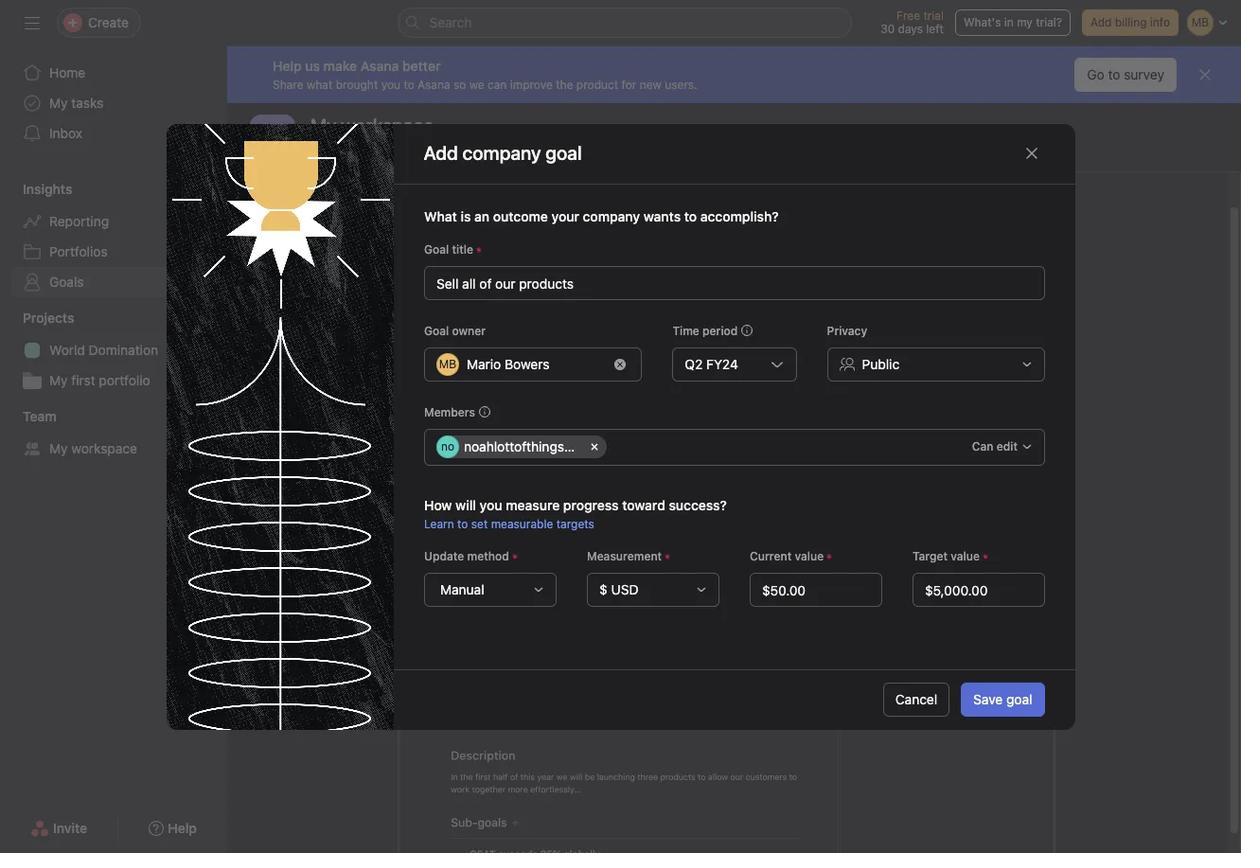 Task type: describe. For each thing, give the bounding box(es) containing it.
billing
[[1116, 15, 1147, 29]]

world
[[49, 342, 85, 358]]

what's
[[964, 15, 1002, 29]]

team goals link
[[311, 146, 382, 171]]

world domination
[[49, 342, 158, 358]]

toward success?
[[622, 497, 727, 513]]

users.
[[665, 77, 698, 91]]

public button
[[827, 347, 1045, 381]]

learn to set measurable targets link
[[424, 517, 594, 531]]

invite button
[[18, 812, 100, 846]]

you inside help us make asana better share what brought you to asana so we can improve the product for new users.
[[381, 77, 401, 91]]

owner
[[452, 323, 485, 338]]

objectives.
[[740, 299, 814, 316]]

free
[[897, 9, 921, 23]]

how will you measure progress toward success? learn to set measurable targets
[[424, 497, 727, 531]]

goal owner
[[424, 323, 485, 338]]

what's in my trial?
[[964, 15, 1063, 29]]

q2 fy24 button
[[672, 347, 797, 381]]

$
[[599, 581, 607, 597]]

value for current value
[[795, 549, 824, 563]]

search button
[[397, 8, 852, 38]]

achieve
[[653, 230, 731, 257]]

home
[[49, 64, 85, 81]]

bowers
[[504, 356, 549, 372]]

projects element
[[0, 301, 227, 400]]

to inside "how will you measure progress toward success? learn to set measurable targets"
[[457, 517, 468, 531]]

asana better
[[361, 57, 441, 73]]

required image for target value
[[980, 551, 991, 562]]

your inside add company goal dialog
[[551, 208, 579, 224]]

$ usd
[[599, 581, 638, 597]]

world domination link
[[11, 335, 216, 366]]

no
[[441, 439, 454, 453]]

goal for add goal
[[728, 358, 754, 374]]

noahlottofthings@gmail.com cell
[[436, 435, 639, 458]]

goals link
[[11, 267, 216, 297]]

my workspace
[[49, 440, 137, 457]]

close this dialog image
[[1024, 146, 1039, 161]]

go to survey button
[[1075, 58, 1177, 92]]

noahlottofthings@gmail.com row
[[436, 435, 964, 463]]

add goal
[[700, 358, 754, 374]]

Enter goal name text field
[[424, 266, 1045, 300]]

save goal
[[974, 691, 1033, 708]]

my for my first portfolio
[[49, 372, 68, 388]]

global element
[[0, 46, 227, 160]]

improve
[[510, 77, 553, 91]]

help
[[273, 57, 302, 73]]

to inside button
[[1109, 66, 1121, 82]]

trial?
[[1036, 15, 1063, 29]]

add for add billing info
[[1091, 15, 1112, 29]]

prioritize
[[725, 277, 785, 294]]

required image
[[473, 244, 484, 255]]

your inside add top-level goals to help teams prioritize and connect work to your organization's objectives.
[[934, 277, 964, 294]]

product
[[577, 77, 619, 91]]

fy24
[[706, 356, 738, 372]]

what
[[424, 208, 457, 224]]

add billing info
[[1091, 15, 1171, 29]]

invite
[[53, 820, 87, 836]]

goal for save goal
[[1007, 691, 1033, 708]]

insights button
[[0, 180, 72, 199]]

my for my workspace
[[49, 440, 68, 457]]

my first portfolio
[[49, 372, 150, 388]]

add for add top-level goals to help teams prioritize and connect work to your organization's objectives.
[[491, 277, 518, 294]]

set
[[571, 230, 605, 257]]

my for my tasks
[[49, 95, 68, 111]]

add company goal
[[424, 142, 582, 164]]

edit
[[997, 439, 1018, 453]]

team button
[[0, 407, 56, 426]]

inbox
[[49, 125, 82, 141]]

the
[[556, 77, 573, 91]]

goals for my goals
[[427, 146, 460, 162]]

save goal button
[[961, 683, 1045, 717]]

to inside help us make asana better share what brought you to asana so we can improve the product for new users.
[[404, 77, 415, 91]]

days
[[898, 22, 923, 36]]

can
[[488, 77, 507, 91]]

company
[[583, 208, 640, 224]]

outcome
[[493, 208, 548, 224]]

is
[[460, 208, 471, 224]]

teams element
[[0, 400, 227, 468]]

how
[[424, 497, 452, 513]]

usd
[[611, 581, 638, 597]]

members
[[424, 405, 475, 419]]

tasks
[[71, 95, 104, 111]]

home link
[[11, 58, 216, 88]]

team for team
[[23, 408, 56, 424]]

add for add goal
[[700, 358, 725, 374]]

reporting link
[[11, 206, 216, 237]]

my goals link
[[404, 146, 460, 171]]

my
[[1017, 15, 1033, 29]]

can edit
[[972, 439, 1018, 453]]

mario
[[466, 356, 501, 372]]

method
[[467, 549, 509, 563]]

what's in my trial? button
[[956, 9, 1071, 36]]

can edit button
[[964, 433, 1041, 460]]

set
[[471, 517, 488, 531]]

my tasks
[[49, 95, 104, 111]]

my tasks link
[[11, 88, 216, 118]]

time
[[672, 323, 699, 338]]

top-
[[522, 277, 552, 294]]



Task type: locate. For each thing, give the bounding box(es) containing it.
goal
[[728, 358, 754, 374], [1007, 691, 1033, 708]]

None text field
[[913, 573, 1045, 607]]

team goals
[[311, 146, 382, 162]]

you up set
[[479, 497, 502, 513]]

your up set
[[551, 208, 579, 224]]

q2 fy24
[[685, 356, 738, 372]]

goal for goal owner
[[424, 323, 449, 338]]

1 goal from the top
[[424, 242, 449, 256]]

my goals
[[404, 146, 460, 162]]

period
[[702, 323, 738, 338]]

domination
[[89, 342, 158, 358]]

add billing info button
[[1083, 9, 1179, 36]]

update method
[[424, 549, 509, 563]]

1 required image from the left
[[509, 551, 520, 562]]

help
[[646, 277, 675, 294]]

update
[[424, 549, 464, 563]]

value for target value
[[951, 549, 980, 563]]

my inside teams element
[[49, 440, 68, 457]]

required image right target
[[980, 551, 991, 562]]

0 vertical spatial goal
[[728, 358, 754, 374]]

add goal button
[[688, 349, 767, 384]]

current value
[[750, 549, 824, 563]]

and
[[610, 230, 648, 257], [789, 277, 815, 294]]

goals up what
[[427, 146, 460, 162]]

value
[[795, 549, 824, 563], [951, 549, 980, 563]]

my workspace link
[[11, 434, 216, 464]]

0 vertical spatial goal
[[424, 242, 449, 256]]

my
[[49, 95, 68, 111], [404, 146, 423, 162], [49, 372, 68, 388], [49, 440, 68, 457]]

1 vertical spatial you
[[479, 497, 502, 513]]

learn
[[424, 517, 454, 531]]

0 horizontal spatial team
[[23, 408, 56, 424]]

goal left owner
[[424, 323, 449, 338]]

can
[[972, 439, 994, 453]]

my left tasks
[[49, 95, 68, 111]]

hide sidebar image
[[25, 15, 40, 30]]

portfolio
[[99, 372, 150, 388]]

team up the my workspace
[[23, 408, 56, 424]]

and inside add top-level goals to help teams prioritize and connect work to your organization's objectives.
[[789, 277, 815, 294]]

survey
[[1124, 66, 1165, 82]]

level
[[552, 277, 583, 294]]

required image for current value
[[824, 551, 835, 562]]

to left set
[[457, 517, 468, 531]]

mario bowers
[[466, 356, 549, 372]]

1 horizontal spatial team
[[311, 146, 344, 162]]

us
[[305, 57, 320, 73]]

manual
[[440, 581, 484, 597]]

progress
[[563, 497, 619, 513]]

public
[[862, 356, 899, 372]]

measure
[[506, 497, 560, 513]]

search list box
[[397, 8, 852, 38]]

company goal
[[463, 142, 582, 164]]

2 required image from the left
[[662, 551, 673, 562]]

save
[[974, 691, 1003, 708]]

my inside projects "element"
[[49, 372, 68, 388]]

required image down toward success?
[[662, 551, 673, 562]]

add inside add company goal dialog
[[424, 142, 458, 164]]

1 horizontal spatial you
[[479, 497, 502, 513]]

1 vertical spatial goal
[[1007, 691, 1033, 708]]

0 vertical spatial your
[[551, 208, 579, 224]]

so
[[454, 77, 466, 91]]

2 goal from the top
[[424, 323, 449, 338]]

1 value from the left
[[795, 549, 824, 563]]

1 horizontal spatial goals
[[427, 146, 460, 162]]

you inside "how will you measure progress toward success? learn to set measurable targets"
[[479, 497, 502, 513]]

0 horizontal spatial your
[[551, 208, 579, 224]]

0 horizontal spatial goal
[[728, 358, 754, 374]]

manual button
[[424, 573, 556, 607]]

0 vertical spatial and
[[610, 230, 648, 257]]

work
[[879, 277, 912, 294]]

will
[[455, 497, 476, 513]]

to accomplish?
[[684, 208, 779, 224]]

we
[[470, 77, 485, 91]]

noahlottofthings@gmail.com
[[464, 438, 639, 454]]

required image for update method
[[509, 551, 520, 562]]

goal inside add goal button
[[728, 358, 754, 374]]

value right target
[[951, 549, 980, 563]]

goals inside add top-level goals to help teams prioritize and connect work to your organization's objectives.
[[587, 277, 624, 294]]

value right current
[[795, 549, 824, 563]]

required image right current
[[824, 551, 835, 562]]

asana
[[418, 77, 450, 91]]

to left help
[[628, 277, 642, 294]]

inbox link
[[11, 118, 216, 149]]

2 horizontal spatial goals
[[587, 277, 624, 294]]

brought
[[336, 77, 378, 91]]

goals for team goals
[[348, 146, 382, 162]]

0 horizontal spatial you
[[381, 77, 401, 91]]

to right go
[[1109, 66, 1121, 82]]

4 required image from the left
[[980, 551, 991, 562]]

1 horizontal spatial value
[[951, 549, 980, 563]]

goal for goal title
[[424, 242, 449, 256]]

to down asana better
[[404, 77, 415, 91]]

my inside "link"
[[404, 146, 423, 162]]

banner
[[227, 46, 1242, 103]]

required image
[[509, 551, 520, 562], [662, 551, 673, 562], [824, 551, 835, 562], [980, 551, 991, 562]]

add company goal dialog
[[166, 124, 1075, 730]]

projects
[[23, 310, 74, 326]]

None text field
[[609, 435, 624, 458], [750, 573, 882, 607], [609, 435, 624, 458], [750, 573, 882, 607]]

you down asana better
[[381, 77, 401, 91]]

first
[[71, 372, 95, 388]]

portfolios link
[[11, 237, 216, 267]]

1 vertical spatial team
[[23, 408, 56, 424]]

0 horizontal spatial and
[[610, 230, 648, 257]]

insights element
[[0, 172, 227, 301]]

mb
[[439, 357, 456, 371]]

add for add company goal
[[424, 142, 458, 164]]

team for team goals
[[311, 146, 344, 162]]

my left first on the top left of page
[[49, 372, 68, 388]]

strategic goals
[[736, 230, 884, 257]]

for
[[622, 77, 637, 91]]

what is an outcome your company wants to accomplish?
[[424, 208, 779, 224]]

goals
[[348, 146, 382, 162], [427, 146, 460, 162], [587, 277, 624, 294]]

required image for measurement
[[662, 551, 673, 562]]

1 horizontal spatial your
[[934, 277, 964, 294]]

title
[[452, 242, 473, 256]]

add inside add goal button
[[700, 358, 725, 374]]

0 vertical spatial team
[[311, 146, 344, 162]]

goals inside "link"
[[427, 146, 460, 162]]

share
[[273, 77, 304, 91]]

3 required image from the left
[[824, 551, 835, 562]]

to
[[1109, 66, 1121, 82], [404, 77, 415, 91], [628, 277, 642, 294], [916, 277, 930, 294], [457, 517, 468, 531]]

1 horizontal spatial goal
[[1007, 691, 1033, 708]]

0 vertical spatial you
[[381, 77, 401, 91]]

team inside dropdown button
[[23, 408, 56, 424]]

my for my goals
[[404, 146, 423, 162]]

privacy
[[827, 323, 867, 338]]

in
[[1005, 15, 1014, 29]]

your right work
[[934, 277, 964, 294]]

30
[[881, 22, 895, 36]]

remove image
[[615, 358, 626, 370]]

banner containing help us make asana better
[[227, 46, 1242, 103]]

goals down my workspace on the left top of the page
[[348, 146, 382, 162]]

projects button
[[0, 309, 74, 328]]

reporting
[[49, 213, 109, 229]]

wants
[[643, 208, 681, 224]]

add inside add top-level goals to help teams prioritize and connect work to your organization's objectives.
[[491, 277, 518, 294]]

search
[[430, 14, 472, 30]]

my inside global element
[[49, 95, 68, 111]]

left
[[927, 22, 944, 36]]

team down my workspace on the left top of the page
[[311, 146, 344, 162]]

goals
[[49, 274, 84, 290]]

goal left title
[[424, 242, 449, 256]]

my down team dropdown button
[[49, 440, 68, 457]]

time period
[[672, 323, 738, 338]]

to right work
[[916, 277, 930, 294]]

add inside add billing info button
[[1091, 15, 1112, 29]]

1 horizontal spatial and
[[789, 277, 815, 294]]

0 horizontal spatial value
[[795, 549, 824, 563]]

and down company
[[610, 230, 648, 257]]

required image down learn to set measurable targets link
[[509, 551, 520, 562]]

connect
[[819, 277, 875, 294]]

add top-level goals to help teams prioritize and connect work to your organization's objectives.
[[491, 277, 964, 316]]

trial
[[924, 9, 944, 23]]

and up the objectives.
[[789, 277, 815, 294]]

1 vertical spatial your
[[934, 277, 964, 294]]

an
[[474, 208, 489, 224]]

my down my workspace on the left top of the page
[[404, 146, 423, 162]]

go
[[1088, 66, 1105, 82]]

0 horizontal spatial goals
[[348, 146, 382, 162]]

my first portfolio link
[[11, 366, 216, 396]]

q2
[[685, 356, 703, 372]]

free trial 30 days left
[[881, 9, 944, 36]]

goal inside save goal button
[[1007, 691, 1033, 708]]

1 vertical spatial and
[[789, 277, 815, 294]]

dismiss image
[[1198, 67, 1213, 82]]

goals right level
[[587, 277, 624, 294]]

target
[[913, 549, 948, 563]]

measurable
[[491, 517, 553, 531]]

2 value from the left
[[951, 549, 980, 563]]

organization's
[[640, 299, 736, 316]]

1 vertical spatial goal
[[424, 323, 449, 338]]



Task type: vqa. For each thing, say whether or not it's contained in the screenshot.
How
yes



